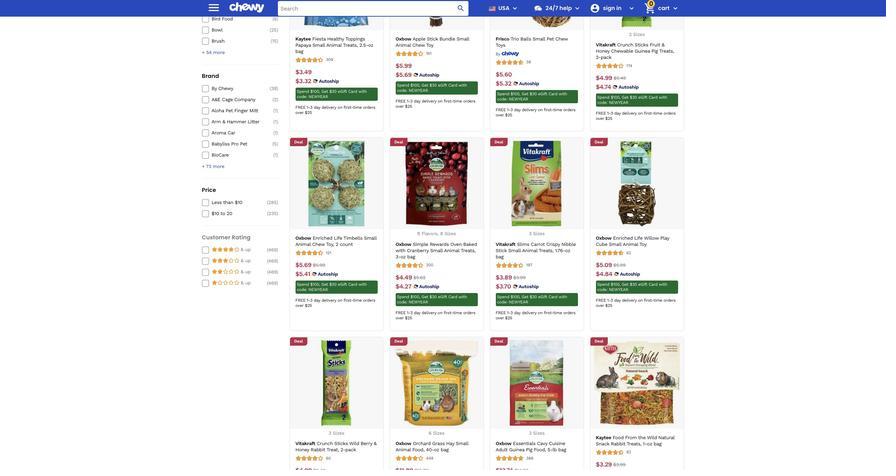 Task type: locate. For each thing, give the bounding box(es) containing it.
rabbit inside crunch sticks wild berry & honey rabbit treat, 2-pack
[[311, 447, 325, 453]]

0 horizontal spatial crunch
[[317, 441, 333, 447]]

oz
[[368, 42, 374, 48], [566, 248, 571, 253], [401, 254, 406, 260], [648, 441, 653, 447], [434, 447, 440, 453]]

73
[[206, 164, 211, 169]]

rabbit
[[611, 441, 626, 447], [311, 447, 325, 453]]

$5.99 text field
[[313, 262, 325, 269]]

1 horizontal spatial by
[[496, 52, 501, 56]]

1 horizontal spatial 8
[[441, 231, 443, 237]]

treats, inside simple rewards oven baked with cranberry small animal treats, 3-oz bag
[[461, 248, 476, 253]]

treats, inside food from the wild natural snack rabbit treats, 1-oz bag
[[627, 441, 642, 447]]

1 horizontal spatial guinea
[[635, 48, 651, 54]]

12 ) from the top
[[277, 200, 278, 205]]

0 vertical spatial honey
[[596, 48, 610, 54]]

2- inside crunch sticks fruit & honey chewable guinea pig treats, 2-pack
[[596, 55, 601, 60]]

autoship down $5.49 text field
[[619, 84, 639, 90]]

) for less than $10
[[277, 200, 278, 205]]

2- up the $4.99
[[596, 55, 601, 60]]

38 down trio balls small pet chew toys
[[527, 60, 531, 65]]

0 horizontal spatial life
[[334, 236, 342, 241]]

0 vertical spatial $10
[[235, 200, 243, 205]]

1 vertical spatial 2-
[[341, 447, 346, 453]]

2 & up from the top
[[241, 258, 251, 264]]

1 horizontal spatial food
[[613, 435, 624, 441]]

1 ) from the top
[[277, 5, 278, 10]]

( 1 ) down ( 2 )
[[274, 108, 278, 113]]

guinea down fruit
[[635, 48, 651, 54]]

2 + from the top
[[202, 164, 205, 169]]

( 25 )
[[270, 27, 278, 33]]

1 horizontal spatial stick
[[496, 248, 507, 253]]

oxbow for simple rewards oven baked with cranberry small animal treats, 3-oz bag
[[396, 242, 412, 247]]

autoship down '309' at the left of the page
[[319, 78, 339, 84]]

15
[[272, 38, 277, 44]]

papaya
[[296, 42, 311, 48]]

more
[[213, 50, 225, 55], [213, 164, 225, 169]]

0 vertical spatial pig
[[652, 48, 658, 54]]

2 vertical spatial chew
[[312, 242, 325, 247]]

( for babyliss pro pet
[[273, 141, 274, 147]]

autoship down $5.62 text box
[[419, 284, 440, 289]]

) for aloha pet finger mitt
[[277, 108, 278, 113]]

$5.49 text field
[[614, 74, 626, 82]]

aroma car link
[[212, 130, 261, 136]]

0 vertical spatial $3.99
[[514, 275, 526, 280]]

1 for biocare
[[275, 152, 277, 158]]

kaytee up the snack
[[596, 435, 612, 441]]

wild inside food from the wild natural snack rabbit treats, 1-oz bag
[[648, 435, 658, 441]]

bag down natural
[[654, 441, 662, 447]]

kaytee fiesta healthy toppings papaya small animal treats, 2.5-oz bag image
[[294, 0, 380, 27]]

treats, down toppings
[[343, 42, 358, 48]]

1 vertical spatial vitakraft
[[496, 242, 516, 247]]

1 down ( 5 )
[[275, 152, 277, 158]]

0 vertical spatial food
[[222, 16, 233, 22]]

+ for + 54 more
[[202, 50, 205, 55]]

1 vertical spatial pack
[[346, 447, 356, 453]]

chewy support image
[[534, 4, 543, 13]]

bag inside fiesta healthy toppings papaya small animal treats, 2.5-oz bag
[[296, 48, 304, 54]]

3 sizes up crunch sticks wild berry & honey rabbit treat, 2-pack
[[329, 431, 345, 436]]

1 vertical spatial toy
[[640, 242, 647, 247]]

oz inside fiesta healthy toppings papaya small animal treats, 2.5-oz bag
[[368, 42, 374, 48]]

$25
[[405, 104, 412, 109], [305, 110, 312, 115], [506, 113, 513, 117], [606, 116, 613, 121], [305, 304, 312, 308], [606, 304, 613, 308], [405, 316, 412, 321], [506, 316, 513, 321]]

sizes for crunch sticks fruit & honey chewable guinea pig treats, 2-pack
[[634, 31, 645, 37]]

0 vertical spatial pet
[[547, 36, 554, 41]]

) for $10 to 20
[[277, 211, 278, 216]]

sticks inside crunch sticks fruit & honey chewable guinea pig treats, 2-pack
[[635, 42, 649, 48]]

2 1 from the top
[[275, 119, 277, 125]]

0 horizontal spatial chew
[[312, 242, 325, 247]]

sizes for slims carrot crispy nibble stick small animal treats, 1.76-oz bag
[[534, 231, 545, 237]]

honey left 'chewable'
[[596, 48, 610, 54]]

2 horizontal spatial vitakraft
[[596, 42, 616, 48]]

sizes up cavy
[[534, 431, 545, 436]]

1 enriched from the left
[[313, 236, 333, 241]]

1 horizontal spatial crunch
[[618, 42, 634, 48]]

crunch sticks wild berry & honey rabbit treat, 2-pack
[[296, 441, 377, 453]]

2 vertical spatial 2
[[336, 242, 339, 247]]

5-
[[548, 447, 553, 453]]

life inside enriched life willow play cube small animal toy
[[635, 236, 643, 241]]

$3.32
[[296, 77, 312, 85]]

$5.32 text field
[[496, 80, 512, 87]]

by up the 'a&e'
[[212, 86, 217, 91]]

) for aroma car
[[277, 130, 278, 136]]

0 horizontal spatial $5.69
[[296, 262, 312, 269]]

1 food, from the left
[[413, 447, 425, 453]]

wild right the
[[648, 435, 658, 441]]

more right '54'
[[213, 50, 225, 55]]

2 up crunch sticks fruit & honey chewable guinea pig treats, 2-pack
[[630, 31, 632, 37]]

sticks inside crunch sticks wild berry & honey rabbit treat, 2-pack
[[335, 441, 348, 447]]

guinea inside crunch sticks fruit & honey chewable guinea pig treats, 2-pack
[[635, 48, 651, 54]]

2 horizontal spatial $5.99
[[614, 263, 626, 268]]

autoship down 161
[[420, 72, 440, 78]]

0 vertical spatial more
[[213, 50, 225, 55]]

None text field
[[296, 467, 312, 471], [515, 467, 529, 471], [296, 467, 312, 471], [515, 467, 529, 471]]

aloha pet finger mitt link
[[212, 108, 261, 114]]

1 vertical spatial $10
[[212, 211, 219, 216]]

bag inside orchard grass hay small animal food, 40-oz bag
[[441, 447, 449, 453]]

& up
[[241, 247, 251, 253], [241, 258, 251, 264], [241, 269, 251, 275], [241, 280, 251, 286]]

4 469 from the top
[[268, 281, 277, 286]]

sign in link
[[588, 0, 627, 17]]

0 horizontal spatial $5.69 text field
[[296, 262, 312, 269]]

time
[[454, 99, 462, 104], [353, 105, 362, 110], [554, 107, 563, 112], [654, 111, 663, 116], [353, 298, 362, 303], [654, 298, 663, 303], [454, 311, 462, 315], [554, 311, 563, 315]]

treats, down "from"
[[627, 441, 642, 447]]

0 vertical spatial 2
[[630, 31, 632, 37]]

code:
[[397, 88, 408, 93], [297, 94, 308, 99], [498, 97, 508, 101], [598, 100, 608, 105], [297, 288, 308, 292], [598, 288, 608, 292], [397, 300, 408, 305], [498, 300, 508, 305]]

1 vertical spatial pet
[[226, 108, 233, 113]]

kaytee food from the wild natural snack rabbit treats, 1-oz bag image
[[594, 340, 680, 426]]

bag down hay
[[441, 447, 449, 453]]

mitt
[[250, 108, 258, 113]]

small inside trio balls small pet chew toys
[[533, 36, 546, 41]]

$5.09
[[596, 262, 613, 269]]

1 vertical spatial $3.99 text field
[[614, 461, 626, 469]]

usa button
[[486, 0, 520, 17]]

oxbow for enriched life willow play cube small animal toy
[[596, 236, 612, 241]]

60
[[326, 456, 331, 461]]

rabbit inside food from the wild natural snack rabbit treats, 1-oz bag
[[611, 441, 626, 447]]

0 vertical spatial $5.69
[[396, 71, 412, 78]]

$5.69 text field
[[396, 71, 412, 79], [296, 262, 312, 269]]

honey left treat,
[[296, 447, 309, 453]]

) for a&e cage company
[[277, 97, 278, 102]]

life left willow
[[635, 236, 643, 241]]

less
[[212, 200, 222, 205]]

oxbow up cube
[[596, 236, 612, 241]]

1 horizontal spatial kaytee
[[596, 435, 612, 441]]

1 horizontal spatial $3.99
[[614, 462, 626, 468]]

4 1 from the top
[[275, 152, 277, 158]]

$5.99 text field
[[396, 62, 412, 70], [614, 262, 626, 269]]

9 ) from the top
[[277, 130, 278, 136]]

2 enriched from the left
[[614, 236, 633, 241]]

by link
[[496, 51, 520, 57]]

0 horizontal spatial enriched
[[313, 236, 333, 241]]

by for by chewy
[[212, 86, 217, 91]]

+ left '54'
[[202, 50, 205, 55]]

arm
[[212, 119, 221, 125]]

$5.99 inside $5.69 $5.99
[[313, 263, 325, 268]]

stick up $3.89
[[496, 248, 507, 253]]

386
[[527, 456, 534, 461]]

deal for oxbow enriched life timbells small animal chew toy, 2 count image on the top left
[[294, 140, 303, 144]]

autoship for $3.70
[[519, 284, 539, 289]]

2 horizontal spatial 2
[[630, 31, 632, 37]]

0 horizontal spatial toy
[[427, 42, 434, 48]]

filled star image
[[212, 247, 217, 253], [228, 247, 234, 253], [234, 247, 239, 253], [212, 258, 217, 264], [223, 258, 228, 264], [228, 258, 234, 264], [234, 258, 239, 264], [217, 269, 223, 275], [217, 280, 223, 286], [228, 280, 234, 286], [234, 280, 239, 286]]

than
[[223, 200, 234, 205]]

play
[[661, 236, 670, 241]]

treats, inside slims carrot crispy nibble stick small animal treats, 1.76-oz bag
[[539, 248, 554, 253]]

0 horizontal spatial $10
[[212, 211, 219, 216]]

small right 'balls'
[[533, 36, 546, 41]]

bag down papaya at top
[[296, 48, 304, 54]]

1 vertical spatial $5.99 text field
[[614, 262, 626, 269]]

vitakraft slims carrot crispy nibble stick small animal treats, 1.76-oz bag image
[[494, 141, 580, 227]]

get
[[422, 83, 429, 88], [322, 89, 328, 94], [522, 91, 529, 96], [622, 95, 629, 100], [322, 282, 328, 287], [622, 282, 629, 287], [422, 295, 429, 300], [522, 295, 529, 300]]

469
[[268, 247, 277, 253], [268, 258, 277, 264], [268, 270, 277, 275], [268, 281, 277, 286]]

$5.69 for $5.69 $5.99
[[296, 262, 312, 269]]

$10 left to
[[212, 211, 219, 216]]

chew inside enriched life timbells small animal chew toy, 2 count
[[312, 242, 325, 247]]

carrot
[[531, 242, 545, 247]]

1 up ( 5 )
[[275, 130, 277, 136]]

oxbow up $5.69 $5.99
[[296, 236, 311, 241]]

pet right 'balls'
[[547, 36, 554, 41]]

0 horizontal spatial 8
[[418, 231, 420, 237]]

40-
[[426, 447, 434, 453]]

bag down cranberry at the left of page
[[408, 254, 416, 260]]

1 horizontal spatial enriched
[[614, 236, 633, 241]]

( for arm & hammer litter
[[274, 119, 275, 125]]

enriched inside enriched life timbells small animal chew toy, 2 count
[[313, 236, 333, 241]]

6 up orchard
[[429, 431, 432, 436]]

small down "fiesta"
[[313, 42, 325, 48]]

1 horizontal spatial wild
[[648, 435, 658, 441]]

8
[[418, 231, 420, 237], [441, 231, 443, 237]]

1 horizontal spatial 38
[[527, 60, 531, 65]]

0 vertical spatial wild
[[648, 435, 658, 441]]

stick inside apple stick bundle small animal chew toy
[[427, 36, 438, 41]]

1 vertical spatial sticks
[[335, 441, 348, 447]]

1 vertical spatial chew
[[413, 42, 425, 48]]

trio balls small pet chew toys
[[496, 36, 568, 48]]

0 vertical spatial chew
[[556, 36, 568, 41]]

1 horizontal spatial $3.99 text field
[[614, 461, 626, 469]]

autoship down $3.89 $3.99
[[519, 284, 539, 289]]

food,
[[413, 447, 425, 453], [534, 447, 546, 453]]

0 horizontal spatial stick
[[427, 36, 438, 41]]

small down slims
[[509, 248, 521, 253]]

6
[[274, 16, 277, 22], [429, 431, 432, 436]]

chew inside apple stick bundle small animal chew toy
[[413, 42, 425, 48]]

newyear
[[409, 88, 428, 93], [309, 94, 328, 99], [509, 97, 529, 101], [609, 100, 629, 105], [309, 288, 328, 292], [609, 288, 629, 292], [409, 300, 428, 305], [509, 300, 529, 305]]

guinea down essentials at the right bottom
[[510, 447, 525, 453]]

2 right toy,
[[336, 242, 339, 247]]

$3.99 inside $3.89 $3.99
[[514, 275, 526, 280]]

sizes up oven at the bottom of page
[[445, 231, 456, 237]]

0 vertical spatial $5.69 text field
[[396, 71, 412, 79]]

from
[[626, 435, 637, 441]]

account menu image
[[628, 4, 637, 12]]

berry
[[361, 441, 373, 447]]

food, down cavy
[[534, 447, 546, 453]]

babyliss pro pet
[[212, 141, 247, 147]]

1 vertical spatial wild
[[350, 441, 359, 447]]

small right hay
[[456, 441, 469, 447]]

1 horizontal spatial food,
[[534, 447, 546, 453]]

$4.99 text field
[[596, 74, 613, 82]]

7 ) from the top
[[277, 108, 278, 113]]

2 up from the top
[[245, 258, 251, 264]]

0 horizontal spatial pig
[[526, 447, 533, 453]]

oxbow left orchard
[[396, 441, 412, 447]]

pig
[[652, 48, 658, 54], [526, 447, 533, 453]]

sizes up crunch sticks wild berry & honey rabbit treat, 2-pack
[[333, 431, 345, 436]]

oxbow up adult
[[496, 441, 512, 447]]

2 vertical spatial pet
[[240, 141, 247, 147]]

0 vertical spatial 6
[[274, 16, 277, 22]]

1 horizontal spatial 2
[[336, 242, 339, 247]]

$3.32 text field
[[296, 77, 312, 85]]

autoship down $5.99 text box
[[318, 272, 338, 277]]

autoship right $5.32 'text box'
[[520, 81, 540, 86]]

4 ) from the top
[[277, 38, 278, 44]]

nibble
[[562, 242, 576, 247]]

) for babyliss pro pet
[[277, 141, 278, 147]]

enriched up 62
[[614, 236, 633, 241]]

2 life from the left
[[635, 236, 643, 241]]

0 horizontal spatial sticks
[[335, 441, 348, 447]]

bowl link
[[212, 27, 261, 33]]

$3.99 text field
[[514, 274, 526, 282], [614, 461, 626, 469]]

&
[[662, 42, 665, 48], [223, 119, 226, 125], [241, 247, 244, 253], [241, 258, 244, 264], [241, 269, 244, 275], [241, 280, 244, 286], [374, 441, 377, 447]]

spend $100, get $30 egift card with code: newyear down $3.89 $3.99
[[498, 295, 568, 305]]

0 horizontal spatial $5.99 text field
[[396, 62, 412, 70]]

( for less than $10
[[267, 200, 269, 205]]

food left "from"
[[613, 435, 624, 441]]

$4.99 $5.49
[[596, 74, 626, 82]]

crunch inside crunch sticks wild berry & honey rabbit treat, 2-pack
[[317, 441, 333, 447]]

1 vertical spatial stick
[[496, 248, 507, 253]]

enriched life timbells small animal chew toy, 2 count
[[296, 236, 377, 247]]

None text field
[[313, 467, 326, 471], [396, 467, 413, 471], [415, 467, 429, 471], [496, 467, 514, 471], [313, 467, 326, 471], [396, 467, 413, 471], [415, 467, 429, 471], [496, 467, 514, 471]]

1 right the litter
[[275, 119, 277, 125]]

3 ( 469 ) from the top
[[267, 270, 278, 275]]

0 vertical spatial $5.99 text field
[[396, 62, 412, 70]]

autoship
[[420, 72, 440, 78], [319, 78, 339, 84], [520, 81, 540, 86], [619, 84, 639, 90], [318, 272, 338, 277], [621, 272, 641, 277], [419, 284, 440, 289], [519, 284, 539, 289]]

) for by chewy
[[277, 86, 278, 91]]

$3.99 right the $3.29 text field
[[614, 462, 626, 468]]

bundle
[[440, 36, 456, 41]]

food, inside essentials cavy cuisine adult guinea pig food, 5-lb bag
[[534, 447, 546, 453]]

0 horizontal spatial $3.99
[[514, 275, 526, 280]]

$5.09 text field
[[596, 262, 613, 269]]

16 ) from the top
[[277, 270, 278, 275]]

1 vertical spatial kaytee
[[596, 435, 612, 441]]

0 horizontal spatial $3.99 text field
[[514, 274, 526, 282]]

1 for arm & hammer litter
[[275, 119, 277, 125]]

1- inside food from the wild natural snack rabbit treats, 1-oz bag
[[643, 441, 648, 447]]

Search text field
[[278, 1, 469, 16]]

oxbow enriched life timbells small animal chew toy, 2 count image
[[294, 141, 380, 227]]

rabbit down "from"
[[611, 441, 626, 447]]

2 ( 1 ) from the top
[[274, 119, 278, 125]]

$5.69 $5.99
[[296, 262, 325, 269]]

wild left berry
[[350, 441, 359, 447]]

$10 right than
[[235, 200, 243, 205]]

1 horizontal spatial chew
[[413, 42, 425, 48]]

spend $100, get $30 egift card with code: newyear down $5.62 text box
[[397, 295, 467, 305]]

1 vertical spatial $3.99
[[614, 462, 626, 468]]

( 1 ) up ( 5 )
[[274, 130, 278, 136]]

1 469 from the top
[[268, 247, 277, 253]]

with inside simple rewards oven baked with cranberry small animal treats, 3-oz bag
[[396, 248, 406, 253]]

$5.99 for $5.69
[[313, 263, 325, 268]]

8 ) from the top
[[277, 119, 278, 125]]

babyliss
[[212, 141, 230, 147]]

1 vertical spatial 2
[[274, 97, 277, 102]]

wild inside crunch sticks wild berry & honey rabbit treat, 2-pack
[[350, 441, 359, 447]]

bag right lb at the right
[[559, 447, 567, 453]]

38 up ( 2 )
[[271, 86, 277, 91]]

1 horizontal spatial 2-
[[596, 55, 601, 60]]

bag up $3.89
[[496, 254, 504, 260]]

arm & hammer litter
[[212, 119, 260, 125]]

17 ) from the top
[[277, 281, 278, 286]]

spend
[[397, 83, 410, 88], [297, 89, 309, 94], [498, 91, 510, 96], [598, 95, 610, 100], [297, 282, 309, 287], [598, 282, 610, 287], [397, 295, 410, 300], [498, 295, 510, 300]]

1 vertical spatial honey
[[296, 447, 309, 453]]

sizes up crunch sticks fruit & honey chewable guinea pig treats, 2-pack
[[634, 31, 645, 37]]

0 horizontal spatial honey
[[296, 447, 309, 453]]

( 6 )
[[273, 16, 278, 22]]

3 ) from the top
[[277, 27, 278, 33]]

( 1 ) right the litter
[[274, 119, 278, 125]]

enriched up toy,
[[313, 236, 333, 241]]

enriched inside enriched life willow play cube small animal toy
[[614, 236, 633, 241]]

autoship for $4.74
[[619, 84, 639, 90]]

121
[[326, 251, 331, 256]]

( for bird food
[[273, 16, 274, 22]]

0 horizontal spatial wild
[[350, 441, 359, 447]]

brand
[[202, 72, 219, 80]]

hay
[[447, 441, 455, 447]]

3 & up from the top
[[241, 269, 251, 275]]

chew inside trio balls small pet chew toys
[[556, 36, 568, 41]]

3 1 from the top
[[275, 130, 277, 136]]

0 vertical spatial crunch
[[618, 42, 634, 48]]

life
[[334, 236, 342, 241], [635, 236, 643, 241]]

toy,
[[326, 242, 334, 247]]

1 horizontal spatial $5.69
[[396, 71, 412, 78]]

0 vertical spatial by
[[496, 52, 501, 56]]

price
[[202, 186, 216, 194]]

( 1 ) down ( 5 )
[[274, 152, 278, 158]]

13 ) from the top
[[277, 211, 278, 216]]

( 5 )
[[273, 141, 278, 147]]

sizes
[[634, 31, 645, 37], [445, 231, 456, 237], [534, 231, 545, 237], [333, 431, 345, 436], [433, 431, 445, 436], [534, 431, 545, 436]]

1 horizontal spatial vitakraft
[[496, 242, 516, 247]]

3 sizes up cavy
[[529, 431, 545, 436]]

free
[[396, 99, 406, 104], [296, 105, 306, 110], [496, 107, 506, 112], [596, 111, 606, 116], [296, 298, 306, 303], [596, 298, 606, 303], [396, 311, 406, 315], [496, 311, 506, 315]]

empty star image
[[212, 247, 217, 253], [234, 247, 239, 253], [223, 258, 228, 264], [234, 258, 239, 264], [212, 269, 217, 275], [223, 269, 228, 275], [217, 280, 223, 286], [223, 280, 228, 286], [228, 280, 234, 286], [234, 280, 239, 286]]

pack right treat,
[[346, 447, 356, 453]]

aloha
[[212, 108, 224, 113]]

toppings
[[346, 36, 365, 41]]

0 vertical spatial kaytee
[[296, 36, 311, 41]]

filled star image
[[217, 247, 223, 253], [223, 247, 228, 253], [217, 258, 223, 264], [212, 269, 217, 275], [223, 269, 228, 275], [228, 269, 234, 275], [234, 269, 239, 275], [212, 280, 217, 286], [223, 280, 228, 286]]

small right cube
[[609, 242, 622, 247]]

chewy image
[[502, 51, 520, 56]]

honey inside crunch sticks wild berry & honey rabbit treat, 2-pack
[[296, 447, 309, 453]]

$4.49 $5.62
[[396, 274, 426, 281]]

2 ) from the top
[[277, 16, 278, 22]]

sticks down 2 sizes
[[635, 42, 649, 48]]

life for $5.09
[[635, 236, 643, 241]]

2 food, from the left
[[534, 447, 546, 453]]

guinea
[[635, 48, 651, 54], [510, 447, 525, 453]]

$3.99 right $3.89 text field
[[514, 275, 526, 280]]

1 vertical spatial $5.69
[[296, 262, 312, 269]]

chew down apple at the left
[[413, 42, 425, 48]]

$10 to 20
[[212, 211, 232, 216]]

oxbow for apple stick bundle small animal chew toy
[[396, 36, 412, 41]]

spend $100, get $30 egift card with code: newyear down $5.09 $5.99
[[598, 282, 668, 292]]

first-
[[444, 99, 454, 104], [344, 105, 353, 110], [544, 107, 554, 112], [645, 111, 654, 116], [344, 298, 353, 303], [645, 298, 654, 303], [444, 311, 454, 315], [544, 311, 554, 315]]

by inside "link"
[[496, 52, 501, 56]]

sizes for crunch sticks wild berry & honey rabbit treat, 2-pack
[[333, 431, 345, 436]]

$4.74 text field
[[596, 83, 612, 91]]

1 horizontal spatial pack
[[601, 55, 612, 60]]

stick right apple at the left
[[427, 36, 438, 41]]

deal for kaytee food from the wild natural snack rabbit treats, 1-oz bag image at the right bottom of the page
[[595, 339, 604, 344]]

small inside enriched life willow play cube small animal toy
[[609, 242, 622, 247]]

1 horizontal spatial $5.69 text field
[[396, 71, 412, 79]]

1 vertical spatial rabbit
[[311, 447, 325, 453]]

0 horizontal spatial food,
[[413, 447, 425, 453]]

help menu image
[[574, 4, 582, 12]]

) for bowl
[[277, 27, 278, 33]]

pet down cage
[[226, 108, 233, 113]]

1 vertical spatial pig
[[526, 447, 533, 453]]

pet right pro
[[240, 141, 247, 147]]

0 horizontal spatial $5.99
[[313, 263, 325, 268]]

0 vertical spatial stick
[[427, 36, 438, 41]]

small inside simple rewards oven baked with cranberry small animal treats, 3-oz bag
[[431, 248, 443, 253]]

1 for aloha pet finger mitt
[[275, 108, 277, 113]]

1 ( 1 ) from the top
[[274, 108, 278, 113]]

(
[[273, 16, 274, 22], [270, 27, 271, 33], [271, 38, 272, 44], [270, 86, 271, 91], [273, 97, 274, 102], [274, 108, 275, 113], [274, 119, 275, 125], [274, 130, 275, 136], [273, 141, 274, 147], [274, 152, 275, 158], [267, 200, 269, 205], [267, 211, 269, 216], [267, 247, 268, 253], [267, 258, 268, 264], [267, 270, 268, 275], [267, 281, 268, 286]]

chew for $5.69
[[413, 42, 425, 48]]

pet
[[547, 36, 554, 41], [226, 108, 233, 113], [240, 141, 247, 147]]

sizes up grass on the bottom of the page
[[433, 431, 445, 436]]

$3.99 inside the $3.29 $3.99
[[614, 462, 626, 468]]

kaytee up papaya at top
[[296, 36, 311, 41]]

0 vertical spatial 38
[[527, 60, 531, 65]]

oxbow left apple at the left
[[396, 36, 412, 41]]

crispy
[[547, 242, 560, 247]]

0 vertical spatial toy
[[427, 42, 434, 48]]

2- right treat,
[[341, 447, 346, 453]]

1 horizontal spatial rabbit
[[611, 441, 626, 447]]

15 ) from the top
[[277, 258, 278, 264]]

pig down essentials at the right bottom
[[526, 447, 533, 453]]

( for bowl
[[270, 27, 271, 33]]

menu image
[[207, 1, 221, 14]]

$3.99 text field right $3.89 text field
[[514, 274, 526, 282]]

crunch
[[618, 42, 634, 48], [317, 441, 333, 447]]

life inside enriched life timbells small animal chew toy, 2 count
[[334, 236, 342, 241]]

treats, down crispy
[[539, 248, 554, 253]]

aloha pet finger mitt
[[212, 108, 258, 113]]

toy up 161
[[427, 42, 434, 48]]

pack down 'chewable'
[[601, 55, 612, 60]]

oxbow
[[396, 36, 412, 41], [296, 236, 311, 241], [596, 236, 612, 241], [396, 242, 412, 247], [396, 441, 412, 447], [496, 441, 512, 447]]

animal inside orchard grass hay small animal food, 40-oz bag
[[396, 447, 411, 453]]

10 ) from the top
[[277, 141, 278, 147]]

slims
[[517, 242, 530, 247]]

empty star image
[[217, 247, 223, 253], [223, 247, 228, 253], [228, 247, 234, 253], [212, 258, 217, 264], [217, 258, 223, 264], [228, 258, 234, 264], [217, 269, 223, 275], [228, 269, 234, 275], [234, 269, 239, 275], [212, 280, 217, 286]]

4 ( 1 ) from the top
[[274, 152, 278, 158]]

vitakraft crunch sticks wild berry & honey rabbit treat, 2-pack image
[[294, 340, 380, 426]]

0 horizontal spatial guinea
[[510, 447, 525, 453]]

$30
[[430, 83, 437, 88], [330, 89, 337, 94], [530, 91, 537, 96], [630, 95, 638, 100], [330, 282, 337, 287], [630, 282, 638, 287], [430, 295, 437, 300], [530, 295, 537, 300]]

small inside orchard grass hay small animal food, 40-oz bag
[[456, 441, 469, 447]]

0 vertical spatial vitakraft
[[596, 42, 616, 48]]

$5.99 inside $5.09 $5.99
[[614, 263, 626, 268]]

6 ) from the top
[[277, 97, 278, 102]]

vitakraft crunch sticks fruit & honey chewable guinea pig treats, 2-pack image
[[594, 0, 680, 27]]

0 horizontal spatial food
[[222, 16, 233, 22]]

with
[[459, 83, 467, 88], [359, 89, 367, 94], [559, 91, 568, 96], [659, 95, 668, 100], [396, 248, 406, 253], [359, 282, 367, 287], [659, 282, 668, 287], [459, 295, 467, 300], [559, 295, 568, 300]]

6 up '( 25 )'
[[274, 16, 277, 22]]

2 horizontal spatial pet
[[547, 36, 554, 41]]

3 ( 1 ) from the top
[[274, 130, 278, 136]]

8 up simple
[[418, 231, 420, 237]]

kaytee for $3.29
[[596, 435, 612, 441]]

crunch inside crunch sticks fruit & honey chewable guinea pig treats, 2-pack
[[618, 42, 634, 48]]

autoship for $5.69
[[420, 72, 440, 78]]

life up toy,
[[334, 236, 342, 241]]

deal for vitakraft slims carrot crispy nibble stick small animal treats, 1.76-oz bag image
[[495, 140, 504, 144]]

( for biocare
[[274, 152, 275, 158]]

$4.99
[[596, 74, 613, 82]]

$3.29
[[596, 461, 612, 468]]

honey inside crunch sticks fruit & honey chewable guinea pig treats, 2-pack
[[596, 48, 610, 54]]

deal for oxbow orchard grass hay small animal food, 40-oz bag "image"
[[395, 339, 403, 344]]

food right bird
[[222, 16, 233, 22]]

sticks up treat,
[[335, 441, 348, 447]]

small right bundle
[[457, 36, 470, 41]]

$3.49 text field
[[296, 68, 312, 76]]

1 vertical spatial crunch
[[317, 441, 333, 447]]

8 up rewards
[[441, 231, 443, 237]]

delivery
[[422, 99, 437, 104], [322, 105, 337, 110], [522, 107, 537, 112], [623, 111, 637, 116], [322, 298, 337, 303], [623, 298, 637, 303], [422, 311, 437, 315], [522, 311, 537, 315]]

crunch up treat,
[[317, 441, 333, 447]]

small right the timbells
[[364, 236, 377, 241]]

5 ) from the top
[[277, 86, 278, 91]]

11 ) from the top
[[277, 152, 278, 158]]

1 horizontal spatial life
[[635, 236, 643, 241]]

3 sizes up carrot
[[529, 231, 545, 237]]

oxbow for enriched life timbells small animal chew toy, 2 count
[[296, 236, 311, 241]]

1 horizontal spatial toy
[[640, 242, 647, 247]]

food from the wild natural snack rabbit treats, 1-oz bag
[[596, 435, 675, 447]]

brush
[[212, 38, 225, 44]]

animal inside simple rewards oven baked with cranberry small animal treats, 3-oz bag
[[444, 248, 460, 253]]

1 1 from the top
[[275, 108, 277, 113]]

1 life from the left
[[334, 236, 342, 241]]

toy inside apple stick bundle small animal chew toy
[[427, 42, 434, 48]]

chewy home image
[[229, 0, 264, 15]]

1 + from the top
[[202, 50, 205, 55]]

chew left toy,
[[312, 242, 325, 247]]

1 vertical spatial +
[[202, 164, 205, 169]]

+ left 73
[[202, 164, 205, 169]]

1 horizontal spatial pig
[[652, 48, 658, 54]]

spend $100, get $30 egift card with code: newyear down 161
[[397, 83, 467, 93]]

guinea inside essentials cavy cuisine adult guinea pig food, 5-lb bag
[[510, 447, 525, 453]]



Task type: vqa. For each thing, say whether or not it's contained in the screenshot.


Task type: describe. For each thing, give the bounding box(es) containing it.
bird food
[[212, 16, 233, 22]]

$3.70 text field
[[496, 283, 511, 291]]

oz inside slims carrot crispy nibble stick small animal treats, 1.76-oz bag
[[566, 248, 571, 253]]

3 sizes for carrot
[[529, 231, 545, 237]]

$10 inside less than $10 link
[[235, 200, 243, 205]]

grass
[[433, 441, 445, 447]]

0 horizontal spatial 6
[[274, 16, 277, 22]]

life for $5.69
[[334, 236, 342, 241]]

( for a&e cage company
[[273, 97, 274, 102]]

spend $100, get $30 egift card with code: newyear down $5.49 text field
[[598, 95, 668, 105]]

customer rating
[[202, 234, 251, 242]]

pet inside trio balls small pet chew toys
[[547, 36, 554, 41]]

toy inside enriched life willow play cube small animal toy
[[640, 242, 647, 247]]

pig inside crunch sticks fruit & honey chewable guinea pig treats, 2-pack
[[652, 48, 658, 54]]

) for brush
[[277, 38, 278, 44]]

animal inside slims carrot crispy nibble stick small animal treats, 1.76-oz bag
[[523, 248, 538, 253]]

sizes for essentials cavy cuisine adult guinea pig food, 5-lb bag
[[534, 431, 545, 436]]

food inside food from the wild natural snack rabbit treats, 1-oz bag
[[613, 435, 624, 441]]

$4.27 text field
[[396, 283, 412, 291]]

4 ( 469 ) from the top
[[267, 281, 278, 286]]

trio
[[511, 36, 519, 41]]

more for + 73 more
[[213, 164, 225, 169]]

items image
[[644, 2, 657, 14]]

spend $100, get $30 egift card with code: newyear down $5.99 text box
[[297, 282, 367, 292]]

0 horizontal spatial 2
[[274, 97, 277, 102]]

litter
[[248, 119, 260, 125]]

$5.49
[[614, 75, 626, 81]]

$5.69 for $5.69
[[396, 71, 412, 78]]

( 1 ) for aloha pet finger mitt
[[274, 108, 278, 113]]

slims carrot crispy nibble stick small animal treats, 1.76-oz bag
[[496, 242, 576, 260]]

animal inside enriched life willow play cube small animal toy
[[623, 242, 639, 247]]

spend $100, get $30 egift card with code: newyear down $5.32 'text box'
[[498, 91, 568, 101]]

to
[[221, 211, 225, 216]]

1 horizontal spatial pet
[[240, 141, 247, 147]]

sticks for treat,
[[335, 441, 348, 447]]

$3.49
[[296, 68, 312, 76]]

deal for oxbow essentials cavy cuisine adult guinea pig food, 5-lb bag image
[[495, 339, 504, 344]]

5
[[274, 141, 277, 147]]

deal for vitakraft crunch sticks wild berry & honey rabbit treat, 2-pack image
[[294, 339, 303, 344]]

balls
[[521, 36, 532, 41]]

enriched life willow play cube small animal toy
[[596, 236, 670, 247]]

small inside enriched life timbells small animal chew toy, 2 count
[[364, 236, 377, 241]]

) for biocare
[[277, 152, 278, 158]]

crunch sticks fruit & honey chewable guinea pig treats, 2-pack
[[596, 42, 675, 60]]

4 up from the top
[[245, 280, 251, 286]]

$4.49 text field
[[396, 274, 412, 282]]

1 up from the top
[[245, 247, 251, 253]]

$4.84
[[596, 271, 613, 278]]

animal inside fiesta healthy toppings papaya small animal treats, 2.5-oz bag
[[327, 42, 342, 48]]

more for + 54 more
[[213, 50, 225, 55]]

$5.41
[[296, 271, 310, 278]]

cuisine
[[549, 441, 566, 447]]

treats, inside fiesta healthy toppings papaya small animal treats, 2.5-oz bag
[[343, 42, 358, 48]]

cranberry
[[407, 248, 429, 253]]

( for by chewy
[[270, 86, 271, 91]]

autoship for $5.41
[[318, 272, 338, 277]]

orchard
[[413, 441, 431, 447]]

healthy
[[327, 36, 344, 41]]

flavors,
[[422, 231, 439, 237]]

frisco trio balls small pet chew toys image
[[494, 0, 580, 27]]

bag inside slims carrot crispy nibble stick small animal treats, 1.76-oz bag
[[496, 254, 504, 260]]

rating
[[232, 234, 251, 242]]

2 inside enriched life timbells small animal chew toy, 2 count
[[336, 242, 339, 247]]

chew for $5.41
[[312, 242, 325, 247]]

$3.29 text field
[[596, 461, 612, 469]]

a&e cage company
[[212, 97, 256, 102]]

cage
[[222, 97, 233, 102]]

1 ( 469 ) from the top
[[267, 247, 278, 253]]

count
[[340, 242, 353, 247]]

enriched for $5.69
[[313, 236, 333, 241]]

2 vertical spatial vitakraft
[[296, 441, 315, 447]]

82
[[627, 450, 632, 455]]

14 ) from the top
[[277, 247, 278, 253]]

customer
[[202, 234, 231, 242]]

309
[[326, 57, 333, 62]]

company
[[235, 97, 256, 102]]

oz inside orchard grass hay small animal food, 40-oz bag
[[434, 447, 440, 453]]

$4.27
[[396, 283, 412, 290]]

adult
[[496, 447, 508, 453]]

animal inside apple stick bundle small animal chew toy
[[396, 42, 411, 48]]

fiesta
[[313, 36, 326, 41]]

4 & up from the top
[[241, 280, 251, 286]]

( for brush
[[271, 38, 272, 44]]

autoship for $4.27
[[419, 284, 440, 289]]

$5.62 text field
[[414, 274, 426, 282]]

+ for + 73 more
[[202, 164, 205, 169]]

apple
[[413, 36, 426, 41]]

small inside fiesta healthy toppings papaya small animal treats, 2.5-oz bag
[[313, 42, 325, 48]]

( 1 ) for aroma car
[[274, 130, 278, 136]]

sign
[[604, 4, 616, 12]]

25
[[271, 27, 277, 33]]

3-
[[396, 254, 401, 260]]

oxbow essentials cavy cuisine adult guinea pig food, 5-lb bag image
[[494, 340, 580, 426]]

( for aroma car
[[274, 130, 275, 136]]

bag inside food from the wild natural snack rabbit treats, 1-oz bag
[[654, 441, 662, 447]]

$10 inside $10 to 20 link
[[212, 211, 219, 216]]

$3.99 for $3.29
[[614, 462, 626, 468]]

197
[[527, 263, 533, 268]]

3 sizes for sticks
[[329, 431, 345, 436]]

oz inside food from the wild natural snack rabbit treats, 1-oz bag
[[648, 441, 653, 447]]

rabbit for food
[[611, 441, 626, 447]]

1.76-
[[556, 248, 566, 253]]

crunch for rabbit
[[317, 441, 333, 447]]

sizes for orchard grass hay small animal food, 40-oz bag
[[433, 431, 445, 436]]

oxbow enriched life willow play cube small animal toy image
[[594, 141, 680, 227]]

kaytee for $3.49
[[296, 36, 311, 41]]

pack inside crunch sticks wild berry & honey rabbit treat, 2-pack
[[346, 447, 356, 453]]

sticks for pig
[[635, 42, 649, 48]]

stick inside slims carrot crispy nibble stick small animal treats, 1.76-oz bag
[[496, 248, 507, 253]]

by chewy link
[[212, 85, 261, 92]]

$3.99 text field for $3.29
[[614, 461, 626, 469]]

spend $100, get $30 egift card with code: newyear down the "$3.32" text box
[[297, 89, 367, 99]]

$3.99 for $3.89
[[514, 275, 526, 280]]

pack inside crunch sticks fruit & honey chewable guinea pig treats, 2-pack
[[601, 55, 612, 60]]

& inside crunch sticks fruit & honey chewable guinea pig treats, 2-pack
[[662, 42, 665, 48]]

fruit
[[650, 42, 661, 48]]

1 for aroma car
[[275, 130, 277, 136]]

1 horizontal spatial $5.99 text field
[[614, 262, 626, 269]]

less than $10
[[212, 200, 243, 205]]

$4.84 text field
[[596, 271, 613, 278]]

less than $10 link
[[212, 199, 261, 206]]

) for arm & hammer litter
[[277, 119, 278, 125]]

by for by
[[496, 52, 501, 56]]

oxbow apple stick bundle small animal chew toy image
[[394, 0, 480, 27]]

vitakraft for $3.89
[[496, 242, 516, 247]]

apple stick bundle small animal chew toy
[[396, 36, 470, 48]]

( 1 ) for biocare
[[274, 152, 278, 158]]

orchard grass hay small animal food, 40-oz bag
[[396, 441, 469, 453]]

161
[[426, 51, 432, 56]]

bag inside simple rewards oven baked with cranberry small animal treats, 3-oz bag
[[408, 254, 416, 260]]

food, inside orchard grass hay small animal food, 40-oz bag
[[413, 447, 425, 453]]

oxbow for orchard grass hay small animal food, 40-oz bag
[[396, 441, 412, 447]]

bag inside essentials cavy cuisine adult guinea pig food, 5-lb bag
[[559, 447, 567, 453]]

2.5-
[[360, 42, 368, 48]]

174
[[627, 63, 633, 68]]

( 15 )
[[271, 38, 278, 44]]

$3.99 text field for $3.89
[[514, 274, 526, 282]]

the
[[639, 435, 646, 441]]

crunch for guinea
[[618, 42, 634, 48]]

oxbow orchard grass hay small animal food, 40-oz bag image
[[394, 340, 480, 426]]

small inside apple stick bundle small animal chew toy
[[457, 36, 470, 41]]

submit search image
[[457, 4, 466, 12]]

cart menu image
[[672, 4, 680, 12]]

frisco
[[496, 36, 510, 41]]

pig inside essentials cavy cuisine adult guinea pig food, 5-lb bag
[[526, 447, 533, 453]]

simple rewards oven baked with cranberry small animal treats, 3-oz bag
[[396, 242, 477, 260]]

rabbit for crunch
[[311, 447, 325, 453]]

menu image
[[511, 4, 520, 12]]

deal for oxbow simple rewards oven baked with cranberry small animal treats, 3-oz bag 'image'
[[395, 140, 403, 144]]

2 469 from the top
[[268, 258, 277, 264]]

$3.70
[[496, 283, 511, 290]]

lb
[[553, 447, 557, 453]]

by chewy
[[212, 86, 233, 91]]

1 & up from the top
[[241, 247, 251, 253]]

3 469 from the top
[[268, 270, 277, 275]]

aroma
[[212, 130, 226, 136]]

willow
[[645, 236, 659, 241]]

animal inside enriched life timbells small animal chew toy, 2 count
[[296, 242, 311, 247]]

1 horizontal spatial $5.99
[[396, 62, 412, 69]]

3 up from the top
[[245, 269, 251, 275]]

vitakraft for $4.99
[[596, 42, 616, 48]]

finger
[[235, 108, 248, 113]]

bedding
[[212, 5, 230, 10]]

$5.41 text field
[[296, 271, 310, 278]]

a&e
[[212, 97, 221, 102]]

$3.89 text field
[[496, 274, 512, 282]]

$5.99 for $5.09
[[614, 263, 626, 268]]

$3.29 $3.99
[[596, 461, 626, 468]]

arm & hammer litter link
[[212, 119, 261, 125]]

snack
[[596, 441, 610, 447]]

enriched for $5.09
[[614, 236, 633, 241]]

oz inside simple rewards oven baked with cranberry small animal treats, 3-oz bag
[[401, 254, 406, 260]]

treats, inside crunch sticks fruit & honey chewable guinea pig treats, 2-pack
[[660, 48, 675, 54]]

babyliss pro pet link
[[212, 141, 261, 147]]

62
[[627, 251, 632, 256]]

oven
[[451, 242, 462, 247]]

deal for oxbow enriched life willow play cube small animal toy image
[[595, 140, 604, 144]]

bird
[[212, 16, 221, 22]]

sign in
[[604, 4, 622, 12]]

bedding link
[[212, 5, 261, 11]]

1 vertical spatial 6
[[429, 431, 432, 436]]

2 8 from the left
[[441, 231, 443, 237]]

oxbow simple rewards oven baked with cranberry small animal treats, 3-oz bag image
[[394, 141, 480, 227]]

( for aloha pet finger mitt
[[274, 108, 275, 113]]

1 8 from the left
[[418, 231, 420, 237]]

54
[[206, 50, 212, 55]]

Product search field
[[278, 1, 469, 16]]

car
[[228, 130, 235, 136]]

0 horizontal spatial 38
[[271, 86, 277, 91]]

brush link
[[212, 38, 261, 44]]

2 ( 469 ) from the top
[[267, 258, 278, 264]]

$5.60 text field
[[496, 71, 512, 78]]

bird food link
[[212, 16, 261, 22]]

3 sizes for cavy
[[529, 431, 545, 436]]

timbells
[[344, 236, 363, 241]]

biocare
[[212, 152, 229, 158]]

( for $10 to 20
[[267, 211, 269, 216]]

autoship for $4.84
[[621, 272, 641, 277]]

oxbow for essentials cavy cuisine adult guinea pig food, 5-lb bag
[[496, 441, 512, 447]]

) for bird food
[[277, 16, 278, 22]]

& inside crunch sticks wild berry & honey rabbit treat, 2-pack
[[374, 441, 377, 447]]

448
[[426, 456, 434, 461]]

autoship for $5.32
[[520, 81, 540, 86]]

$5.62
[[414, 275, 426, 280]]

autoship for $3.32
[[319, 78, 339, 84]]

small inside slims carrot crispy nibble stick small animal treats, 1.76-oz bag
[[509, 248, 521, 253]]

2- inside crunch sticks wild berry & honey rabbit treat, 2-pack
[[341, 447, 346, 453]]

( 1 ) for arm & hammer litter
[[274, 119, 278, 125]]

help
[[560, 4, 572, 12]]



